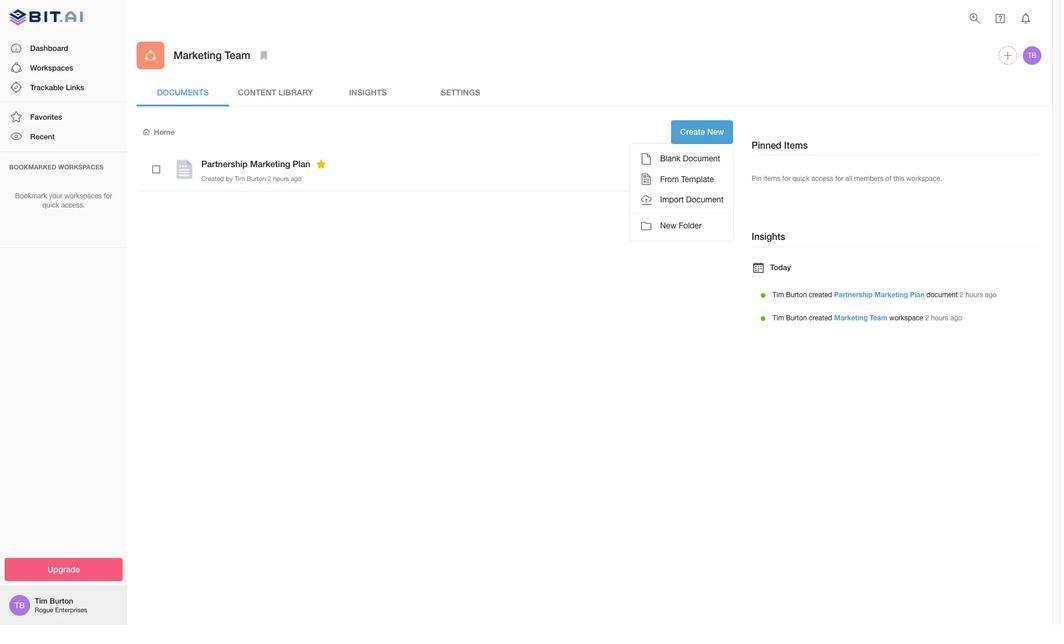 Task type: locate. For each thing, give the bounding box(es) containing it.
0 horizontal spatial 2
[[268, 175, 271, 182]]

access.
[[61, 202, 85, 210]]

quick
[[793, 175, 810, 183], [42, 202, 59, 210]]

partnership up 'marketing team' link
[[835, 291, 873, 299]]

documents link
[[137, 79, 229, 107]]

0 horizontal spatial ago
[[291, 175, 302, 182]]

for left all
[[836, 175, 844, 183]]

1 vertical spatial plan
[[910, 291, 925, 299]]

hours right document
[[966, 291, 984, 299]]

1 vertical spatial quick
[[42, 202, 59, 210]]

for
[[783, 175, 791, 183], [836, 175, 844, 183], [104, 192, 112, 200]]

create new button
[[671, 120, 734, 144]]

hours down the partnership marketing plan
[[273, 175, 289, 182]]

2
[[268, 175, 271, 182], [960, 291, 964, 299], [926, 315, 929, 323]]

0 vertical spatial document
[[683, 154, 721, 163]]

from template button
[[630, 169, 733, 190]]

burton inside tim burton rogue enterprises
[[50, 597, 73, 606]]

all
[[846, 175, 853, 183]]

from template
[[660, 175, 714, 184]]

team
[[225, 49, 250, 62], [870, 314, 888, 323]]

tb
[[1028, 52, 1037, 60], [15, 601, 25, 611]]

ago down document
[[951, 315, 963, 323]]

created inside tim burton created marketing team workspace 2 hours ago
[[809, 315, 833, 323]]

0 vertical spatial 2
[[268, 175, 271, 182]]

blank document button
[[630, 149, 733, 169]]

2 right document
[[960, 291, 964, 299]]

team left bookmark image
[[225, 49, 250, 62]]

0 horizontal spatial team
[[225, 49, 250, 62]]

tim inside tim burton created marketing team workspace 2 hours ago
[[773, 315, 784, 323]]

1 vertical spatial team
[[870, 314, 888, 323]]

1 vertical spatial created
[[809, 315, 833, 323]]

2 horizontal spatial 2
[[960, 291, 964, 299]]

home
[[154, 127, 175, 137]]

0 horizontal spatial insights
[[349, 87, 387, 97]]

1 horizontal spatial quick
[[793, 175, 810, 183]]

plan
[[293, 159, 310, 169], [910, 291, 925, 299]]

created left 'marketing team' link
[[809, 315, 833, 323]]

0 vertical spatial hours
[[273, 175, 289, 182]]

quick down your
[[42, 202, 59, 210]]

1 horizontal spatial tb
[[1028, 52, 1037, 60]]

tim burton created marketing team workspace 2 hours ago
[[773, 314, 963, 323]]

quick inside bookmark your workspaces for quick access.
[[42, 202, 59, 210]]

2 created from the top
[[809, 315, 833, 323]]

1 vertical spatial partnership
[[835, 291, 873, 299]]

tim
[[235, 175, 245, 182], [773, 291, 784, 299], [773, 315, 784, 323], [35, 597, 48, 606]]

pinned
[[752, 139, 782, 150]]

0 vertical spatial quick
[[793, 175, 810, 183]]

tab list
[[137, 79, 1044, 107]]

marketing up the workspace on the right bottom of page
[[875, 291, 909, 299]]

new inside button
[[708, 127, 724, 137]]

recent button
[[0, 127, 127, 147]]

partnership up by on the left top of page
[[201, 159, 248, 169]]

0 horizontal spatial new
[[660, 221, 677, 230]]

created for partnership
[[809, 291, 833, 299]]

hours inside tim burton created marketing team workspace 2 hours ago
[[931, 315, 949, 323]]

0 vertical spatial created
[[809, 291, 833, 299]]

2 horizontal spatial hours
[[966, 291, 984, 299]]

2 right the workspace on the right bottom of page
[[926, 315, 929, 323]]

0 vertical spatial partnership
[[201, 159, 248, 169]]

content library link
[[229, 79, 322, 107]]

2 vertical spatial hours
[[931, 315, 949, 323]]

2 down the partnership marketing plan
[[268, 175, 271, 182]]

bookmarked
[[9, 163, 56, 170]]

1 horizontal spatial 2
[[926, 315, 929, 323]]

0 vertical spatial tb
[[1028, 52, 1037, 60]]

1 horizontal spatial partnership
[[835, 291, 873, 299]]

document
[[683, 154, 721, 163], [686, 195, 724, 204]]

burton inside tim burton created partnership marketing plan document 2 hours ago
[[786, 291, 807, 299]]

1 vertical spatial document
[[686, 195, 724, 204]]

tb button
[[1022, 45, 1044, 67]]

for right items
[[783, 175, 791, 183]]

ago
[[291, 175, 302, 182], [985, 291, 997, 299], [951, 315, 963, 323]]

ago right document
[[985, 291, 997, 299]]

1 horizontal spatial new
[[708, 127, 724, 137]]

plan left remove favorite 'image' on the left of the page
[[293, 159, 310, 169]]

burton for partnership
[[786, 291, 807, 299]]

ago inside tim burton created partnership marketing plan document 2 hours ago
[[985, 291, 997, 299]]

new left folder
[[660, 221, 677, 230]]

recent
[[30, 132, 55, 141]]

partnership
[[201, 159, 248, 169], [835, 291, 873, 299]]

workspaces
[[58, 163, 104, 170]]

workspaces
[[65, 192, 102, 200]]

partnership marketing plan
[[201, 159, 310, 169]]

1 vertical spatial hours
[[966, 291, 984, 299]]

this
[[894, 175, 905, 183]]

0 horizontal spatial hours
[[273, 175, 289, 182]]

of
[[886, 175, 892, 183]]

burton for enterprises
[[50, 597, 73, 606]]

hours
[[273, 175, 289, 182], [966, 291, 984, 299], [931, 315, 949, 323]]

1 vertical spatial ago
[[985, 291, 997, 299]]

marketing up created by tim burton 2 hours ago
[[250, 159, 290, 169]]

1 horizontal spatial hours
[[931, 315, 949, 323]]

tim inside tim burton created partnership marketing plan document 2 hours ago
[[773, 291, 784, 299]]

2 inside tim burton created partnership marketing plan document 2 hours ago
[[960, 291, 964, 299]]

workspaces
[[30, 63, 73, 72]]

new right create
[[708, 127, 724, 137]]

for right workspaces
[[104, 192, 112, 200]]

1 vertical spatial new
[[660, 221, 677, 230]]

plan left document
[[910, 291, 925, 299]]

hours down document
[[931, 315, 949, 323]]

document up template
[[683, 154, 721, 163]]

ago down the partnership marketing plan
[[291, 175, 302, 182]]

created
[[809, 291, 833, 299], [809, 315, 833, 323]]

0 horizontal spatial plan
[[293, 159, 310, 169]]

marketing
[[174, 49, 222, 62], [250, 159, 290, 169], [875, 291, 909, 299], [835, 314, 868, 323]]

settings
[[441, 87, 480, 97]]

burton inside tim burton created marketing team workspace 2 hours ago
[[786, 315, 807, 323]]

home link
[[141, 127, 175, 137]]

insights
[[349, 87, 387, 97], [752, 231, 786, 242]]

bookmark your workspaces for quick access.
[[15, 192, 112, 210]]

created inside tim burton created partnership marketing plan document 2 hours ago
[[809, 291, 833, 299]]

2 vertical spatial ago
[[951, 315, 963, 323]]

links
[[66, 83, 84, 92]]

1 vertical spatial tb
[[15, 601, 25, 611]]

documents
[[157, 87, 209, 97]]

workspace
[[890, 315, 924, 323]]

0 vertical spatial insights
[[349, 87, 387, 97]]

1 horizontal spatial ago
[[951, 315, 963, 323]]

1 vertical spatial 2
[[960, 291, 964, 299]]

import document button
[[630, 190, 733, 211]]

0 horizontal spatial for
[[104, 192, 112, 200]]

new
[[708, 127, 724, 137], [660, 221, 677, 230]]

document down template
[[686, 195, 724, 204]]

document
[[927, 291, 958, 299]]

created up tim burton created marketing team workspace 2 hours ago
[[809, 291, 833, 299]]

0 horizontal spatial quick
[[42, 202, 59, 210]]

favorites button
[[0, 107, 127, 127]]

document for import document
[[686, 195, 724, 204]]

0 horizontal spatial tb
[[15, 601, 25, 611]]

1 created from the top
[[809, 291, 833, 299]]

tim inside tim burton rogue enterprises
[[35, 597, 48, 606]]

0 vertical spatial new
[[708, 127, 724, 137]]

your
[[49, 192, 63, 200]]

burton
[[247, 175, 266, 182], [786, 291, 807, 299], [786, 315, 807, 323], [50, 597, 73, 606]]

tim burton created partnership marketing plan document 2 hours ago
[[773, 291, 997, 299]]

2 inside tim burton created marketing team workspace 2 hours ago
[[926, 315, 929, 323]]

1 horizontal spatial plan
[[910, 291, 925, 299]]

tim for marketing
[[773, 315, 784, 323]]

pinned items
[[752, 139, 808, 150]]

0 horizontal spatial partnership
[[201, 159, 248, 169]]

tab list containing documents
[[137, 79, 1044, 107]]

0 vertical spatial ago
[[291, 175, 302, 182]]

2 horizontal spatial ago
[[985, 291, 997, 299]]

quick left access
[[793, 175, 810, 183]]

2 vertical spatial 2
[[926, 315, 929, 323]]

1 horizontal spatial team
[[870, 314, 888, 323]]

items
[[785, 139, 808, 150]]

team down partnership marketing plan link
[[870, 314, 888, 323]]

1 horizontal spatial insights
[[752, 231, 786, 242]]

insights link
[[322, 79, 414, 107]]

tb inside button
[[1028, 52, 1037, 60]]



Task type: describe. For each thing, give the bounding box(es) containing it.
hours inside tim burton created partnership marketing plan document 2 hours ago
[[966, 291, 984, 299]]

settings link
[[414, 79, 507, 107]]

tim for partnership
[[773, 291, 784, 299]]

0 vertical spatial plan
[[293, 159, 310, 169]]

library
[[279, 87, 313, 97]]

bookmark
[[15, 192, 47, 200]]

enterprises
[[55, 607, 87, 614]]

partnership marketing plan link
[[835, 291, 925, 299]]

blank document
[[660, 154, 721, 163]]

import document
[[660, 195, 724, 204]]

favorites
[[30, 112, 62, 122]]

create new
[[681, 127, 724, 137]]

pin items for quick access for all members of this workspace.
[[752, 175, 943, 183]]

marketing team link
[[835, 314, 888, 323]]

rogue
[[35, 607, 53, 614]]

create
[[681, 127, 705, 137]]

marketing team
[[174, 49, 250, 62]]

today
[[771, 263, 791, 272]]

for inside bookmark your workspaces for quick access.
[[104, 192, 112, 200]]

upgrade
[[47, 565, 80, 574]]

new folder
[[660, 221, 702, 230]]

tim for enterprises
[[35, 597, 48, 606]]

0 vertical spatial team
[[225, 49, 250, 62]]

import
[[660, 195, 684, 204]]

trackable links
[[30, 83, 84, 92]]

new folder button
[[630, 216, 733, 236]]

document for blank document
[[683, 154, 721, 163]]

2 horizontal spatial for
[[836, 175, 844, 183]]

tim burton rogue enterprises
[[35, 597, 87, 614]]

marketing down partnership marketing plan link
[[835, 314, 868, 323]]

new inside button
[[660, 221, 677, 230]]

access
[[812, 175, 834, 183]]

from
[[660, 175, 679, 184]]

ago inside tim burton created marketing team workspace 2 hours ago
[[951, 315, 963, 323]]

pin
[[752, 175, 762, 183]]

upgrade button
[[5, 558, 123, 582]]

dashboard
[[30, 43, 68, 52]]

workspaces button
[[0, 58, 127, 78]]

workspace.
[[907, 175, 943, 183]]

created
[[201, 175, 224, 182]]

created for marketing
[[809, 315, 833, 323]]

burton for marketing
[[786, 315, 807, 323]]

by
[[226, 175, 233, 182]]

blank
[[660, 154, 681, 163]]

remove favorite image
[[315, 157, 328, 171]]

members
[[855, 175, 884, 183]]

1 horizontal spatial for
[[783, 175, 791, 183]]

created by tim burton 2 hours ago
[[201, 175, 302, 182]]

folder
[[679, 221, 702, 230]]

template
[[681, 175, 714, 184]]

1 vertical spatial insights
[[752, 231, 786, 242]]

trackable
[[30, 83, 64, 92]]

content
[[238, 87, 276, 97]]

dashboard button
[[0, 38, 127, 58]]

insights inside the insights link
[[349, 87, 387, 97]]

items
[[764, 175, 781, 183]]

marketing up the documents
[[174, 49, 222, 62]]

content library
[[238, 87, 313, 97]]

bookmarked workspaces
[[9, 163, 104, 170]]

bookmark image
[[257, 49, 271, 63]]

trackable links button
[[0, 78, 127, 97]]



Task type: vqa. For each thing, say whether or not it's contained in the screenshot.
members
yes



